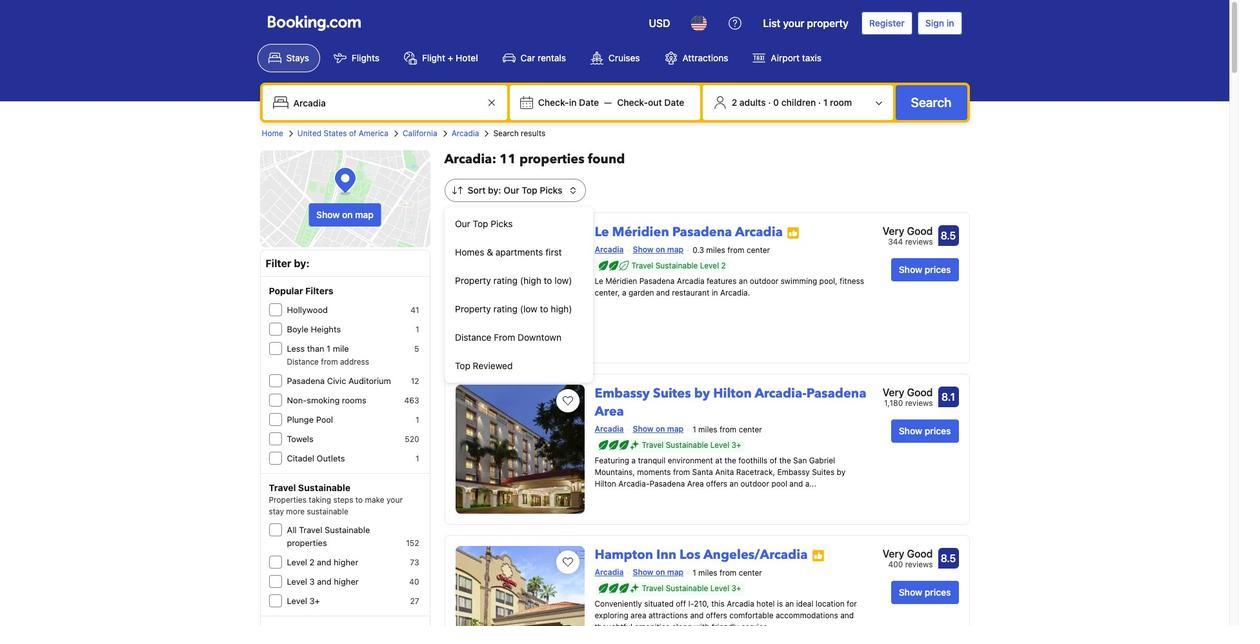 Task type: vqa. For each thing, say whether or not it's contained in the screenshot.
ENDS on the left of the page
no



Task type: describe. For each thing, give the bounding box(es) containing it.
a...
[[805, 479, 816, 488]]

homes
[[455, 247, 484, 258]]

2 vertical spatial 3+
[[310, 596, 320, 606]]

restaurant
[[672, 288, 709, 297]]

distance for distance from downtown
[[455, 332, 491, 343]]

very good element for le méridien pasadena arcadia
[[883, 223, 933, 239]]

0
[[773, 97, 779, 108]]

good for hampton inn los angeles/arcadia
[[907, 548, 933, 560]]

le méridien pasadena arcadia features an outdoor swimming pool, fitness center, a garden and restaurant in arcadia.
[[595, 276, 864, 297]]

sustainable for very good 1,180 reviews
[[666, 440, 708, 450]]

level down level 3 and higher
[[287, 596, 307, 606]]

embassy suites by hilton arcadia-pasadena area link
[[595, 380, 866, 420]]

a inside featuring a tranquil environment at the foothills of the san gabriel mountains, moments from santa anita racetrack, embassy suites by hilton arcadia-pasadena area offers an outdoor pool and a...
[[631, 456, 636, 465]]

inn
[[656, 546, 676, 563]]

an inside conveniently situated off i-210, this arcadia hotel is an ideal location for exploring area attractions and offers comfortable accommodations and thoughtful amenities along with friendly service.
[[785, 599, 794, 609]]

children
[[781, 97, 816, 108]]

1 check- from the left
[[538, 97, 569, 108]]

very for le méridien pasadena arcadia
[[883, 225, 904, 237]]

arcadia up featuring
[[595, 424, 624, 434]]

low)
[[555, 275, 572, 286]]

cruises
[[609, 52, 640, 63]]

this property is part of our preferred partner program. it's committed to providing excellent service and good value. it'll pay us a higher commission if you make a booking. image
[[812, 549, 825, 562]]

0 horizontal spatial top
[[455, 360, 470, 371]]

arcadia: 11 properties found
[[444, 150, 625, 168]]

with
[[694, 622, 710, 626]]

arcadia- inside embassy suites by hilton arcadia-pasadena area
[[755, 385, 807, 402]]

1,180
[[884, 398, 903, 408]]

210,
[[694, 599, 709, 609]]

distance from downtown
[[455, 332, 562, 343]]

our top picks button
[[445, 210, 593, 238]]

very good 400 reviews
[[883, 548, 933, 569]]

1 inside button
[[823, 97, 828, 108]]

accommodations
[[776, 610, 838, 620]]

out
[[648, 97, 662, 108]]

plunge
[[287, 414, 314, 425]]

swimming
[[781, 276, 817, 286]]

gabriel
[[809, 456, 835, 465]]

400
[[888, 560, 903, 569]]

airport
[[771, 52, 800, 63]]

show prices for le méridien pasadena arcadia
[[899, 264, 951, 275]]

+
[[448, 52, 453, 63]]

travel for very good 344 reviews
[[632, 261, 653, 270]]

list
[[763, 17, 781, 29]]

8.1
[[942, 391, 955, 403]]

1 date from the left
[[579, 97, 599, 108]]

1 up 520
[[416, 415, 419, 425]]

27
[[410, 596, 419, 606]]

pool
[[316, 414, 333, 425]]

show on map for very good 1,180 reviews
[[633, 424, 684, 434]]

to inside travel sustainable properties taking steps to make your stay more sustainable
[[355, 495, 363, 505]]

booking.com image
[[268, 15, 360, 31]]

property rating (high to low)
[[455, 275, 572, 286]]

of inside united states of america link
[[349, 128, 356, 138]]

in for sign
[[947, 17, 954, 28]]

rating for (low
[[493, 303, 518, 314]]

hotel
[[456, 52, 478, 63]]

in for check-
[[569, 97, 577, 108]]

register
[[869, 17, 905, 28]]

travel for very good 400 reviews
[[642, 583, 664, 593]]

boyle heights
[[287, 324, 341, 334]]

conveniently
[[595, 599, 642, 609]]

a inside le méridien pasadena arcadia features an outdoor swimming pool, fitness center, a garden and restaurant in arcadia.
[[622, 288, 626, 297]]

home link
[[262, 128, 283, 139]]

this property is part of our preferred partner program. it's committed to providing excellent service and good value. it'll pay us a higher commission if you make a booking. image for le méridien pasadena arcadia
[[787, 226, 800, 239]]

less
[[287, 343, 305, 354]]

higher for level 3 and higher
[[334, 576, 359, 587]]

very inside very good 1,180 reviews
[[883, 387, 904, 398]]

scored 8.5 element for hampton inn los angeles/arcadia
[[938, 548, 959, 569]]

(high
[[520, 275, 541, 286]]

our inside button
[[455, 218, 470, 229]]

&
[[487, 247, 493, 258]]

usd button
[[641, 8, 678, 39]]

sort
[[468, 185, 486, 196]]

1 up 5
[[416, 325, 419, 334]]

level up level 3 and higher
[[287, 557, 307, 567]]

register link
[[861, 12, 912, 35]]

filter by:
[[266, 258, 310, 269]]

outdoor inside le méridien pasadena arcadia features an outdoor swimming pool, fitness center, a garden and restaurant in arcadia.
[[750, 276, 779, 286]]

conveniently situated off i-210, this arcadia hotel is an ideal location for exploring area attractions and offers comfortable accommodations and thoughtful amenities along with friendly service.
[[595, 599, 857, 626]]

for
[[847, 599, 857, 609]]

adults
[[740, 97, 766, 108]]

and inside featuring a tranquil environment at the foothills of the san gabriel mountains, moments from santa anita racetrack, embassy suites by hilton arcadia-pasadena area offers an outdoor pool and a...
[[790, 479, 803, 488]]

area inside embassy suites by hilton arcadia-pasadena area
[[595, 403, 624, 420]]

homes & apartments first
[[455, 247, 562, 258]]

on for very good 344 reviews
[[656, 245, 665, 254]]

suites inside embassy suites by hilton arcadia-pasadena area
[[653, 385, 691, 402]]

hilton inside embassy suites by hilton arcadia-pasadena area
[[713, 385, 752, 402]]

our inside main content
[[504, 185, 519, 196]]

property for property rating (high to low)
[[455, 275, 491, 286]]

travel sustainable level 2
[[632, 261, 726, 270]]

show on map for very good 400 reviews
[[633, 567, 684, 577]]

room
[[830, 97, 852, 108]]

ideal
[[796, 599, 814, 609]]

good for le méridien pasadena arcadia
[[907, 225, 933, 237]]

level left 3
[[287, 576, 307, 587]]

popular
[[269, 285, 303, 296]]

map for very good 344 reviews
[[667, 245, 684, 254]]

environment
[[668, 456, 713, 465]]

offers inside featuring a tranquil environment at the foothills of the san gabriel mountains, moments from santa anita racetrack, embassy suites by hilton arcadia-pasadena area offers an outdoor pool and a...
[[706, 479, 727, 488]]

california link
[[403, 128, 437, 139]]

suites inside featuring a tranquil environment at the foothills of the san gabriel mountains, moments from santa anita racetrack, embassy suites by hilton arcadia-pasadena area offers an outdoor pool and a...
[[812, 467, 835, 477]]

check-out date button
[[612, 91, 690, 114]]

show inside show on map button
[[316, 209, 340, 220]]

2 the from the left
[[779, 456, 791, 465]]

2 inside main content
[[721, 261, 726, 270]]

garden
[[629, 288, 654, 297]]

and right 3
[[317, 576, 332, 587]]

by: for sort
[[488, 185, 501, 196]]

higher for level 2 and higher
[[334, 557, 358, 567]]

outdoor inside featuring a tranquil environment at the foothills of the san gabriel mountains, moments from santa anita racetrack, embassy suites by hilton arcadia-pasadena area offers an outdoor pool and a...
[[741, 479, 769, 488]]

show on map inside button
[[316, 209, 374, 220]]

than
[[307, 343, 324, 354]]

level 2 and higher
[[287, 557, 358, 567]]

rating for (high
[[493, 275, 518, 286]]

2 show prices from the top
[[899, 425, 951, 436]]

amenities
[[635, 622, 670, 626]]

an inside le méridien pasadena arcadia features an outdoor swimming pool, fitness center, a garden and restaurant in arcadia.
[[739, 276, 748, 286]]

non-smoking rooms
[[287, 395, 366, 405]]

reviews for hampton inn los angeles/arcadia
[[905, 560, 933, 569]]

sustainable inside all travel sustainable properties
[[325, 525, 370, 535]]

level 3+
[[287, 596, 320, 606]]

1 down los at the right of the page
[[693, 568, 696, 578]]

steps
[[333, 495, 353, 505]]

very good element for hampton inn los angeles/arcadia
[[883, 546, 933, 562]]

show on map for very good 344 reviews
[[633, 245, 684, 254]]

from for very good 344 reviews
[[728, 245, 745, 255]]

2 adults · 0 children · 1 room
[[732, 97, 852, 108]]

level 3 and higher
[[287, 576, 359, 587]]

520
[[405, 434, 419, 444]]

1 vertical spatial miles
[[698, 425, 717, 434]]

center,
[[595, 288, 620, 297]]

and inside le méridien pasadena arcadia features an outdoor swimming pool, fitness center, a garden and restaurant in arcadia.
[[656, 288, 670, 297]]

73
[[410, 558, 419, 567]]

pasadena inside le méridien pasadena arcadia link
[[672, 223, 732, 241]]

travel inside travel sustainable properties taking steps to make your stay more sustainable
[[269, 482, 296, 493]]

search for search
[[911, 95, 952, 110]]

2 show prices button from the top
[[891, 420, 959, 443]]

from for very good 1,180 reviews
[[720, 425, 737, 434]]

property rating (low to high) button
[[445, 295, 593, 323]]

airport taxis link
[[742, 44, 833, 72]]

pool,
[[819, 276, 838, 286]]

distance for distance from address
[[287, 357, 319, 367]]

this
[[711, 599, 725, 609]]

travel inside all travel sustainable properties
[[299, 525, 322, 535]]

show prices for hampton inn los angeles/arcadia
[[899, 587, 951, 598]]

344
[[888, 237, 903, 247]]

area inside featuring a tranquil environment at the foothills of the san gabriel mountains, moments from santa anita racetrack, embassy suites by hilton arcadia-pasadena area offers an outdoor pool and a...
[[687, 479, 704, 488]]

level down 0.3
[[700, 261, 719, 270]]

popular filters
[[269, 285, 333, 296]]

arcadia inside conveniently situated off i-210, this arcadia hotel is an ideal location for exploring area attractions and offers comfortable accommodations and thoughtful amenities along with friendly service.
[[727, 599, 754, 609]]

foothills
[[739, 456, 768, 465]]

le for le méridien pasadena arcadia features an outdoor swimming pool, fitness center, a garden and restaurant in arcadia.
[[595, 276, 603, 286]]

area
[[631, 610, 646, 620]]

embassy inside embassy suites by hilton arcadia-pasadena area
[[595, 385, 650, 402]]

1 horizontal spatial picks
[[540, 185, 562, 196]]

to for (low
[[540, 303, 548, 314]]

by inside embassy suites by hilton arcadia-pasadena area
[[694, 385, 710, 402]]

pasadena up the non-
[[287, 376, 325, 386]]

make
[[365, 495, 384, 505]]

center for angeles/arcadia
[[739, 568, 762, 578]]

non-
[[287, 395, 307, 405]]

auditorium
[[349, 376, 391, 386]]

and down 'for'
[[840, 610, 854, 620]]

picks inside the our top picks button
[[491, 218, 513, 229]]

travel sustainable level 3+ for 8.1
[[642, 440, 741, 450]]

filters
[[305, 285, 333, 296]]

sign in
[[925, 17, 954, 28]]

flights
[[352, 52, 379, 63]]

arcadia.
[[720, 288, 750, 297]]

top reviewed
[[455, 360, 513, 371]]



Task type: locate. For each thing, give the bounding box(es) containing it.
0 horizontal spatial date
[[579, 97, 599, 108]]

good inside very good 344 reviews
[[907, 225, 933, 237]]

hilton
[[713, 385, 752, 402], [595, 479, 616, 488]]

2 property from the top
[[455, 303, 491, 314]]

very
[[883, 225, 904, 237], [883, 387, 904, 398], [883, 548, 904, 560]]

1 le from the top
[[595, 223, 609, 241]]

offers down anita
[[706, 479, 727, 488]]

0 vertical spatial rating
[[493, 275, 518, 286]]

0 horizontal spatial hilton
[[595, 479, 616, 488]]

along
[[672, 622, 692, 626]]

our down 11
[[504, 185, 519, 196]]

downtown
[[518, 332, 562, 343]]

1 vertical spatial distance
[[287, 357, 319, 367]]

from inside featuring a tranquil environment at the foothills of the san gabriel mountains, moments from santa anita racetrack, embassy suites by hilton arcadia-pasadena area offers an outdoor pool and a...
[[673, 467, 690, 477]]

3 good from the top
[[907, 548, 933, 560]]

sort by: our top picks
[[468, 185, 562, 196]]

top reviewed button
[[445, 352, 593, 380]]

center for arcadia
[[747, 245, 770, 255]]

1 horizontal spatial in
[[712, 288, 718, 297]]

1 horizontal spatial area
[[687, 479, 704, 488]]

3 prices from the top
[[925, 587, 951, 598]]

0 vertical spatial 3+
[[732, 440, 741, 450]]

2 le from the top
[[595, 276, 603, 286]]

1 rating from the top
[[493, 275, 518, 286]]

2 travel sustainable level 3+ from the top
[[642, 583, 741, 593]]

· left 0
[[768, 97, 771, 108]]

1 travel sustainable level 3+ from the top
[[642, 440, 741, 450]]

2 good from the top
[[907, 387, 933, 398]]

scored 8.5 element for le méridien pasadena arcadia
[[938, 225, 959, 246]]

1 vertical spatial prices
[[925, 425, 951, 436]]

0 horizontal spatial area
[[595, 403, 624, 420]]

sustainable inside travel sustainable properties taking steps to make your stay more sustainable
[[298, 482, 351, 493]]

to inside the property rating (high to low) button
[[544, 275, 552, 286]]

show prices button for arcadia
[[891, 258, 959, 281]]

good inside very good 1,180 reviews
[[907, 387, 933, 398]]

scored 8.1 element
[[938, 387, 959, 407]]

Where are you going? field
[[288, 91, 484, 114]]

1 show prices from the top
[[899, 264, 951, 275]]

properties down results
[[519, 150, 585, 168]]

2 date from the left
[[664, 97, 684, 108]]

0 horizontal spatial check-
[[538, 97, 569, 108]]

arcadia:
[[444, 150, 496, 168]]

0.3 miles from center
[[693, 245, 770, 255]]

flights link
[[323, 44, 390, 72]]

arcadia
[[452, 128, 479, 138], [735, 223, 783, 241], [595, 245, 624, 254], [677, 276, 705, 286], [595, 424, 624, 434], [595, 567, 624, 577], [727, 599, 754, 609]]

friendly
[[712, 622, 739, 626]]

service.
[[741, 622, 770, 626]]

sustainable up taking
[[298, 482, 351, 493]]

0 vertical spatial reviews
[[905, 237, 933, 247]]

rating inside button
[[493, 303, 518, 314]]

1 vertical spatial 8.5
[[941, 552, 956, 564]]

by: inside main content
[[488, 185, 501, 196]]

méridien up the center,
[[606, 276, 637, 286]]

1 vertical spatial rating
[[493, 303, 518, 314]]

outlets
[[317, 453, 345, 463]]

0 vertical spatial top
[[522, 185, 537, 196]]

1 vertical spatial search
[[493, 128, 519, 138]]

of right states
[[349, 128, 356, 138]]

2 vertical spatial show prices button
[[891, 581, 959, 604]]

méridien for le méridien pasadena arcadia
[[612, 223, 669, 241]]

pasadena inside featuring a tranquil environment at the foothills of the san gabriel mountains, moments from santa anita racetrack, embassy suites by hilton arcadia-pasadena area offers an outdoor pool and a...
[[650, 479, 685, 488]]

properties inside search results updated. arcadia: 11 properties found. element
[[519, 150, 585, 168]]

3 show prices button from the top
[[891, 581, 959, 604]]

from
[[728, 245, 745, 255], [321, 357, 338, 367], [720, 425, 737, 434], [673, 467, 690, 477], [720, 568, 737, 578]]

check-in date — check-out date
[[538, 97, 684, 108]]

le inside le méridien pasadena arcadia features an outdoor swimming pool, fitness center, a garden and restaurant in arcadia.
[[595, 276, 603, 286]]

show on map button
[[309, 203, 381, 227]]

good right the 1,180
[[907, 387, 933, 398]]

0 horizontal spatial a
[[622, 288, 626, 297]]

prices down very good 400 reviews
[[925, 587, 951, 598]]

arcadia up the center,
[[595, 245, 624, 254]]

all travel sustainable properties
[[287, 525, 370, 548]]

states
[[324, 128, 347, 138]]

higher up level 3 and higher
[[334, 557, 358, 567]]

offers down this
[[706, 610, 727, 620]]

2 vertical spatial show prices
[[899, 587, 951, 598]]

1 higher from the top
[[334, 557, 358, 567]]

travel right all
[[299, 525, 322, 535]]

property up distance from downtown
[[455, 303, 491, 314]]

hilton inside featuring a tranquil environment at the foothills of the san gabriel mountains, moments from santa anita racetrack, embassy suites by hilton arcadia-pasadena area offers an outdoor pool and a...
[[595, 479, 616, 488]]

to for (high
[[544, 275, 552, 286]]

main content
[[444, 150, 974, 626]]

pasadena inside le méridien pasadena arcadia features an outdoor swimming pool, fitness center, a garden and restaurant in arcadia.
[[639, 276, 675, 286]]

your inside travel sustainable properties taking steps to make your stay more sustainable
[[387, 495, 403, 505]]

in down features
[[712, 288, 718, 297]]

1 horizontal spatial your
[[783, 17, 804, 29]]

2 vertical spatial top
[[455, 360, 470, 371]]

of inside featuring a tranquil environment at the foothills of the san gabriel mountains, moments from santa anita racetrack, embassy suites by hilton arcadia-pasadena area offers an outdoor pool and a...
[[770, 456, 777, 465]]

· right children
[[818, 97, 821, 108]]

1 prices from the top
[[925, 264, 951, 275]]

main content containing arcadia: 11 properties found
[[444, 150, 974, 626]]

on inside button
[[342, 209, 353, 220]]

home
[[262, 128, 283, 138]]

2 up features
[[721, 261, 726, 270]]

0 vertical spatial méridien
[[612, 223, 669, 241]]

1 vertical spatial 3+
[[732, 583, 741, 593]]

0 vertical spatial higher
[[334, 557, 358, 567]]

apartments
[[496, 247, 543, 258]]

2 left adults
[[732, 97, 737, 108]]

0 horizontal spatial of
[[349, 128, 356, 138]]

8.5 right very good 344 reviews
[[941, 230, 956, 241]]

2 check- from the left
[[617, 97, 648, 108]]

in left '—'
[[569, 97, 577, 108]]

from
[[494, 332, 515, 343]]

an up arcadia.
[[739, 276, 748, 286]]

travel up situated
[[642, 583, 664, 593]]

0 horizontal spatial the
[[725, 456, 736, 465]]

to inside the property rating (low to high) button
[[540, 303, 548, 314]]

1 vertical spatial an
[[730, 479, 738, 488]]

2 · from the left
[[818, 97, 821, 108]]

2 very good element from the top
[[883, 385, 933, 400]]

2 8.5 from the top
[[941, 552, 956, 564]]

offers
[[706, 479, 727, 488], [706, 610, 727, 620]]

in right sign
[[947, 17, 954, 28]]

152
[[406, 538, 419, 548]]

1 vertical spatial 2
[[721, 261, 726, 270]]

your inside list your property link
[[783, 17, 804, 29]]

distance inside distance from downtown "button"
[[455, 332, 491, 343]]

0 vertical spatial arcadia-
[[755, 385, 807, 402]]

pasadena up garden
[[639, 276, 675, 286]]

1 8.5 from the top
[[941, 230, 956, 241]]

2 very from the top
[[883, 387, 904, 398]]

rating inside button
[[493, 275, 518, 286]]

exploring
[[595, 610, 628, 620]]

0 vertical spatial miles
[[706, 245, 725, 255]]

sign in link
[[918, 12, 962, 35]]

2 scored 8.5 element from the top
[[938, 548, 959, 569]]

1 horizontal spatial top
[[473, 218, 488, 229]]

rating
[[493, 275, 518, 286], [493, 303, 518, 314]]

miles for los
[[698, 568, 717, 578]]

—
[[604, 97, 612, 108]]

car
[[521, 52, 535, 63]]

this property is part of our preferred partner program. it's committed to providing excellent service and good value. it'll pay us a higher commission if you make a booking. image for hampton inn los angeles/arcadia
[[812, 549, 825, 562]]

1 very good element from the top
[[883, 223, 933, 239]]

features
[[707, 276, 737, 286]]

0 horizontal spatial properties
[[287, 538, 327, 548]]

0 horizontal spatial in
[[569, 97, 577, 108]]

2 vertical spatial in
[[712, 288, 718, 297]]

our up homes
[[455, 218, 470, 229]]

and up 'with'
[[690, 610, 704, 620]]

a left tranquil
[[631, 456, 636, 465]]

1 vertical spatial higher
[[334, 576, 359, 587]]

reviews inside very good 400 reviews
[[905, 560, 933, 569]]

0 vertical spatial in
[[947, 17, 954, 28]]

stays
[[286, 52, 309, 63]]

suites
[[653, 385, 691, 402], [812, 467, 835, 477]]

1 good from the top
[[907, 225, 933, 237]]

1 vertical spatial arcadia-
[[618, 479, 650, 488]]

top left the reviewed
[[455, 360, 470, 371]]

embassy suites by hilton arcadia-pasadena area image
[[455, 385, 584, 514]]

·
[[768, 97, 771, 108], [818, 97, 821, 108]]

rentals
[[538, 52, 566, 63]]

hampton inn los angeles/arcadia image
[[455, 546, 584, 626]]

0 horizontal spatial picks
[[491, 218, 513, 229]]

hollywood
[[287, 305, 328, 315]]

0 vertical spatial embassy
[[595, 385, 650, 402]]

1 horizontal spatial arcadia-
[[755, 385, 807, 402]]

and right garden
[[656, 288, 670, 297]]

from down the mile
[[321, 357, 338, 367]]

2 1 miles from center from the top
[[693, 568, 762, 578]]

found
[[588, 150, 625, 168]]

2 vertical spatial good
[[907, 548, 933, 560]]

1 vertical spatial of
[[770, 456, 777, 465]]

by: right filter
[[294, 258, 310, 269]]

scored 8.5 element
[[938, 225, 959, 246], [938, 548, 959, 569]]

arcadia inside le méridien pasadena arcadia features an outdoor swimming pool, fitness center, a garden and restaurant in arcadia.
[[677, 276, 705, 286]]

arcadia-
[[755, 385, 807, 402], [618, 479, 650, 488]]

0 vertical spatial 1 miles from center
[[693, 425, 762, 434]]

pasadena
[[672, 223, 732, 241], [639, 276, 675, 286], [287, 376, 325, 386], [807, 385, 866, 402], [650, 479, 685, 488]]

0 vertical spatial an
[[739, 276, 748, 286]]

on for very good 400 reviews
[[656, 567, 665, 577]]

by inside featuring a tranquil environment at the foothills of the san gabriel mountains, moments from santa anita racetrack, embassy suites by hilton arcadia-pasadena area offers an outdoor pool and a...
[[837, 467, 846, 477]]

0 horizontal spatial search
[[493, 128, 519, 138]]

1 scored 8.5 element from the top
[[938, 225, 959, 246]]

2 up 3
[[310, 557, 315, 567]]

0 vertical spatial very
[[883, 225, 904, 237]]

méridien inside le méridien pasadena arcadia features an outdoor swimming pool, fitness center, a garden and restaurant in arcadia.
[[606, 276, 637, 286]]

1 vertical spatial our
[[455, 218, 470, 229]]

your right make at the left of the page
[[387, 495, 403, 505]]

3+ for 8.5
[[732, 583, 741, 593]]

0 vertical spatial scored 8.5 element
[[938, 225, 959, 246]]

le for le méridien pasadena arcadia
[[595, 223, 609, 241]]

pasadena down moments
[[650, 479, 685, 488]]

0 horizontal spatial 2
[[310, 557, 315, 567]]

le
[[595, 223, 609, 241], [595, 276, 603, 286]]

map for very good 1,180 reviews
[[667, 424, 684, 434]]

angeles/arcadia
[[703, 546, 808, 563]]

travel sustainable level 3+ up environment
[[642, 440, 741, 450]]

1 horizontal spatial embassy
[[777, 467, 810, 477]]

2 reviews from the top
[[905, 398, 933, 408]]

show prices down very good 344 reviews
[[899, 264, 951, 275]]

miles for pasadena
[[706, 245, 725, 255]]

0 vertical spatial outdoor
[[750, 276, 779, 286]]

3 very good element from the top
[[883, 546, 933, 562]]

reviews right 400
[[905, 560, 933, 569]]

of right foothills
[[770, 456, 777, 465]]

properties down all
[[287, 538, 327, 548]]

arcadia down hampton
[[595, 567, 624, 577]]

0 vertical spatial area
[[595, 403, 624, 420]]

map for very good 400 reviews
[[667, 567, 684, 577]]

arcadia up '0.3 miles from center'
[[735, 223, 783, 241]]

center down angeles/arcadia
[[739, 568, 762, 578]]

higher
[[334, 557, 358, 567], [334, 576, 359, 587]]

arcadia up 'comfortable'
[[727, 599, 754, 609]]

a
[[622, 288, 626, 297], [631, 456, 636, 465]]

463
[[404, 396, 419, 405]]

1 horizontal spatial hilton
[[713, 385, 752, 402]]

area up featuring
[[595, 403, 624, 420]]

reviews right the 1,180
[[905, 398, 933, 408]]

1 horizontal spatial by
[[837, 467, 846, 477]]

1 vertical spatial picks
[[491, 218, 513, 229]]

2 prices from the top
[[925, 425, 951, 436]]

less than 1 mile
[[287, 343, 349, 354]]

distance
[[455, 332, 491, 343], [287, 357, 319, 367]]

miles right 0.3
[[706, 245, 725, 255]]

reviews inside very good 344 reviews
[[905, 237, 933, 247]]

prices down very good 344 reviews
[[925, 264, 951, 275]]

1 horizontal spatial a
[[631, 456, 636, 465]]

0 vertical spatial search
[[911, 95, 952, 110]]

scored 8.5 element right very good 400 reviews
[[938, 548, 959, 569]]

3 reviews from the top
[[905, 560, 933, 569]]

property inside button
[[455, 275, 491, 286]]

1 1 miles from center from the top
[[693, 425, 762, 434]]

hampton inn los angeles/arcadia link
[[595, 541, 808, 563]]

on
[[342, 209, 353, 220], [656, 245, 665, 254], [656, 424, 665, 434], [656, 567, 665, 577]]

outdoor down racetrack,
[[741, 479, 769, 488]]

to left make at the left of the page
[[355, 495, 363, 505]]

an inside featuring a tranquil environment at the foothills of the san gabriel mountains, moments from santa anita racetrack, embassy suites by hilton arcadia-pasadena area offers an outdoor pool and a...
[[730, 479, 738, 488]]

1 vertical spatial 1 miles from center
[[693, 568, 762, 578]]

check-
[[538, 97, 569, 108], [617, 97, 648, 108]]

1 vertical spatial top
[[473, 218, 488, 229]]

show prices button down very good 344 reviews
[[891, 258, 959, 281]]

sustainable
[[656, 261, 698, 270], [666, 440, 708, 450], [298, 482, 351, 493], [325, 525, 370, 535], [666, 583, 708, 593]]

show prices button for angeles/arcadia
[[891, 581, 959, 604]]

search results updated. arcadia: 11 properties found. element
[[444, 150, 970, 168]]

very good element
[[883, 223, 933, 239], [883, 385, 933, 400], [883, 546, 933, 562]]

the
[[725, 456, 736, 465], [779, 456, 791, 465]]

very inside very good 344 reviews
[[883, 225, 904, 237]]

1 vertical spatial reviews
[[905, 398, 933, 408]]

2 higher from the top
[[334, 576, 359, 587]]

1 vertical spatial your
[[387, 495, 403, 505]]

3 show prices from the top
[[899, 587, 951, 598]]

on for very good 1,180 reviews
[[656, 424, 665, 434]]

0 vertical spatial property
[[455, 275, 491, 286]]

2 vertical spatial miles
[[698, 568, 717, 578]]

reviews inside very good 1,180 reviews
[[905, 398, 933, 408]]

top inside main content
[[522, 185, 537, 196]]

first
[[546, 247, 562, 258]]

1 the from the left
[[725, 456, 736, 465]]

homes & apartments first button
[[445, 238, 593, 267]]

miles up at
[[698, 425, 717, 434]]

date
[[579, 97, 599, 108], [664, 97, 684, 108]]

1 miles from center
[[693, 425, 762, 434], [693, 568, 762, 578]]

show prices down very good 1,180 reviews at the right bottom of page
[[899, 425, 951, 436]]

1 down 520
[[416, 454, 419, 463]]

this property is part of our preferred partner program. it's committed to providing excellent service and good value. it'll pay us a higher commission if you make a booking. image
[[787, 226, 800, 239], [787, 226, 800, 239], [812, 549, 825, 562]]

anita
[[715, 467, 734, 477]]

distance up top reviewed
[[455, 332, 491, 343]]

check-in date button
[[533, 91, 604, 114]]

show
[[316, 209, 340, 220], [633, 245, 654, 254], [899, 264, 922, 275], [633, 424, 654, 434], [899, 425, 922, 436], [633, 567, 654, 577], [899, 587, 922, 598]]

situated
[[644, 599, 674, 609]]

properties inside all travel sustainable properties
[[287, 538, 327, 548]]

date right out
[[664, 97, 684, 108]]

1 vertical spatial offers
[[706, 610, 727, 620]]

2 horizontal spatial in
[[947, 17, 954, 28]]

1 vertical spatial center
[[739, 425, 762, 434]]

1 vertical spatial very good element
[[883, 385, 933, 400]]

from up features
[[728, 245, 745, 255]]

1 vertical spatial suites
[[812, 467, 835, 477]]

reviewed
[[473, 360, 513, 371]]

2 vertical spatial reviews
[[905, 560, 933, 569]]

le méridien pasadena arcadia image
[[455, 223, 584, 352]]

3+ up foothills
[[732, 440, 741, 450]]

flight + hotel link
[[393, 44, 489, 72]]

1 show prices button from the top
[[891, 258, 959, 281]]

travel sustainable level 3+ for 8.5
[[642, 583, 741, 593]]

0 vertical spatial center
[[747, 245, 770, 255]]

arcadia up arcadia:
[[452, 128, 479, 138]]

outdoor up arcadia.
[[750, 276, 779, 286]]

1 horizontal spatial by:
[[488, 185, 501, 196]]

0 vertical spatial by
[[694, 385, 710, 402]]

embassy inside featuring a tranquil environment at the foothills of the san gabriel mountains, moments from santa anita racetrack, embassy suites by hilton arcadia-pasadena area offers an outdoor pool and a...
[[777, 467, 810, 477]]

attractions
[[649, 610, 688, 620]]

8.5 for le méridien pasadena arcadia
[[941, 230, 956, 241]]

le méridien pasadena arcadia link
[[595, 218, 783, 241]]

more
[[286, 507, 305, 516]]

very inside very good 400 reviews
[[883, 548, 904, 560]]

1 vertical spatial very
[[883, 387, 904, 398]]

sustainable up i-
[[666, 583, 708, 593]]

2 inside 2 adults · 0 children · 1 room button
[[732, 97, 737, 108]]

1 vertical spatial travel sustainable level 3+
[[642, 583, 741, 593]]

off
[[676, 599, 686, 609]]

sustainable for very good 400 reviews
[[666, 583, 708, 593]]

embassy suites by hilton arcadia-pasadena area
[[595, 385, 866, 420]]

travel up tranquil
[[642, 440, 664, 450]]

search for search results
[[493, 128, 519, 138]]

map inside show on map button
[[355, 209, 374, 220]]

0 horizontal spatial by
[[694, 385, 710, 402]]

1 very from the top
[[883, 225, 904, 237]]

sustainable up environment
[[666, 440, 708, 450]]

top up & at left top
[[473, 218, 488, 229]]

1 horizontal spatial distance
[[455, 332, 491, 343]]

1 property from the top
[[455, 275, 491, 286]]

reviews right 344
[[905, 237, 933, 247]]

3+ down 3
[[310, 596, 320, 606]]

0 horizontal spatial ·
[[768, 97, 771, 108]]

0 vertical spatial to
[[544, 275, 552, 286]]

2 vertical spatial prices
[[925, 587, 951, 598]]

0 horizontal spatial our
[[455, 218, 470, 229]]

0 vertical spatial a
[[622, 288, 626, 297]]

good inside very good 400 reviews
[[907, 548, 933, 560]]

pool
[[772, 479, 787, 488]]

0 vertical spatial of
[[349, 128, 356, 138]]

8.5 for hampton inn los angeles/arcadia
[[941, 552, 956, 564]]

2 vertical spatial very
[[883, 548, 904, 560]]

méridien for le méridien pasadena arcadia features an outdoor swimming pool, fitness center, a garden and restaurant in arcadia.
[[606, 276, 637, 286]]

0 vertical spatial show prices
[[899, 264, 951, 275]]

rating left (low
[[493, 303, 518, 314]]

sustainable for very good 344 reviews
[[656, 261, 698, 270]]

0 vertical spatial by:
[[488, 185, 501, 196]]

area down santa
[[687, 479, 704, 488]]

embassy
[[595, 385, 650, 402], [777, 467, 810, 477]]

1 horizontal spatial ·
[[818, 97, 821, 108]]

all
[[287, 525, 297, 535]]

1 horizontal spatial search
[[911, 95, 952, 110]]

the left san
[[779, 456, 791, 465]]

prices down "8.1"
[[925, 425, 951, 436]]

arcadia- inside featuring a tranquil environment at the foothills of the san gabriel mountains, moments from santa anita racetrack, embassy suites by hilton arcadia-pasadena area offers an outdoor pool and a...
[[618, 479, 650, 488]]

1 vertical spatial area
[[687, 479, 704, 488]]

travel for very good 1,180 reviews
[[642, 440, 664, 450]]

reviews for le méridien pasadena arcadia
[[905, 237, 933, 247]]

from down hampton inn los angeles/arcadia
[[720, 568, 737, 578]]

boyle
[[287, 324, 308, 334]]

3 very from the top
[[883, 548, 904, 560]]

rooms
[[342, 395, 366, 405]]

a right the center,
[[622, 288, 626, 297]]

and up level 3 and higher
[[317, 557, 331, 567]]

hotel
[[757, 599, 775, 609]]

1 miles from center for 8.5
[[693, 568, 762, 578]]

prices for angeles/arcadia
[[925, 587, 951, 598]]

0 vertical spatial offers
[[706, 479, 727, 488]]

in inside le méridien pasadena arcadia features an outdoor swimming pool, fitness center, a garden and restaurant in arcadia.
[[712, 288, 718, 297]]

offers inside conveniently situated off i-210, this arcadia hotel is an ideal location for exploring area attractions and offers comfortable accommodations and thoughtful amenities along with friendly service.
[[706, 610, 727, 620]]

good right 344
[[907, 225, 933, 237]]

by: for filter
[[294, 258, 310, 269]]

0 vertical spatial 2
[[732, 97, 737, 108]]

from for very good 400 reviews
[[720, 568, 737, 578]]

prices for arcadia
[[925, 264, 951, 275]]

los
[[680, 546, 701, 563]]

mile
[[333, 343, 349, 354]]

very for hampton inn los angeles/arcadia
[[883, 548, 904, 560]]

1 reviews from the top
[[905, 237, 933, 247]]

travel sustainable level 3+ up i-
[[642, 583, 741, 593]]

search inside button
[[911, 95, 952, 110]]

1 · from the left
[[768, 97, 771, 108]]

1 horizontal spatial suites
[[812, 467, 835, 477]]

2 horizontal spatial 2
[[732, 97, 737, 108]]

3+ up conveniently situated off i-210, this arcadia hotel is an ideal location for exploring area attractions and offers comfortable accommodations and thoughtful amenities along with friendly service.
[[732, 583, 741, 593]]

hampton inn los angeles/arcadia
[[595, 546, 808, 563]]

plunge pool
[[287, 414, 333, 425]]

moments
[[637, 467, 671, 477]]

1 miles from center for 8.1
[[693, 425, 762, 434]]

méridien up 'travel sustainable level 2'
[[612, 223, 669, 241]]

rating left (high on the left top
[[493, 275, 518, 286]]

check- up results
[[538, 97, 569, 108]]

an right is
[[785, 599, 794, 609]]

level up this
[[710, 583, 729, 593]]

san
[[793, 456, 807, 465]]

pasadena inside embassy suites by hilton arcadia-pasadena area
[[807, 385, 866, 402]]

2 rating from the top
[[493, 303, 518, 314]]

1 horizontal spatial of
[[770, 456, 777, 465]]

property for property rating (low to high)
[[455, 303, 491, 314]]

1 vertical spatial scored 8.5 element
[[938, 548, 959, 569]]

level up at
[[710, 440, 729, 450]]

1 horizontal spatial date
[[664, 97, 684, 108]]

3+ for 8.1
[[732, 440, 741, 450]]

property down homes
[[455, 275, 491, 286]]

flight + hotel
[[422, 52, 478, 63]]

méridien
[[612, 223, 669, 241], [606, 276, 637, 286]]

1 up environment
[[693, 425, 696, 434]]

distance down less
[[287, 357, 319, 367]]

0 vertical spatial show prices button
[[891, 258, 959, 281]]

1 horizontal spatial the
[[779, 456, 791, 465]]

0 vertical spatial your
[[783, 17, 804, 29]]

from down embassy suites by hilton arcadia-pasadena area
[[720, 425, 737, 434]]

travel up garden
[[632, 261, 653, 270]]

property inside button
[[455, 303, 491, 314]]

le méridien pasadena arcadia
[[595, 223, 783, 241]]

top down arcadia: 11 properties found at the top of the page
[[522, 185, 537, 196]]

2 vertical spatial very good element
[[883, 546, 933, 562]]

picks down arcadia: 11 properties found at the top of the page
[[540, 185, 562, 196]]

the right at
[[725, 456, 736, 465]]

1 left the mile
[[327, 343, 331, 354]]



